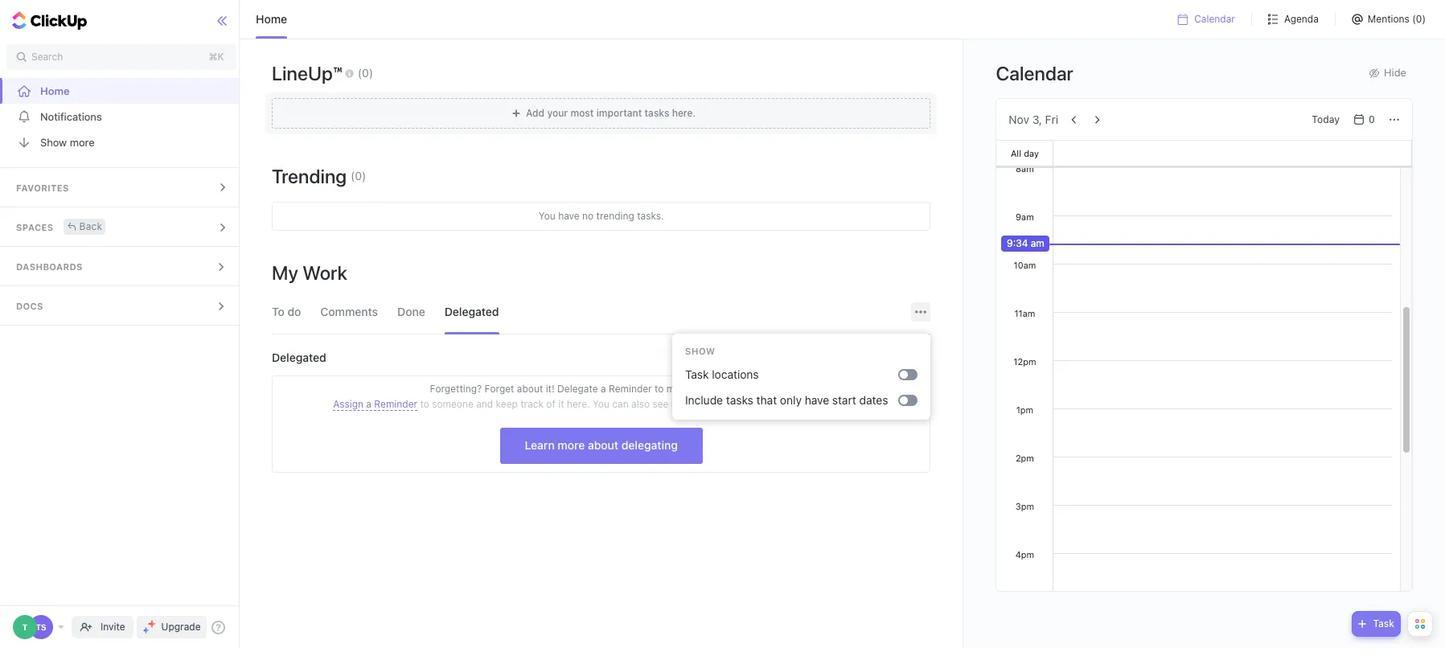 Task type: locate. For each thing, give the bounding box(es) containing it.
tasks.
[[637, 210, 664, 222]]

forget
[[485, 383, 515, 395]]

show down the notifications
[[40, 136, 67, 148]]

0 horizontal spatial it
[[559, 398, 564, 410]]

profile
[[838, 398, 867, 410]]

0 vertical spatial you
[[539, 210, 556, 222]]

(0)
[[358, 66, 373, 79], [351, 169, 366, 183]]

0 vertical spatial task
[[686, 368, 709, 381]]

reminder
[[609, 383, 652, 395], [374, 398, 418, 410]]

home
[[256, 12, 287, 26], [40, 84, 70, 97]]

1 horizontal spatial show
[[686, 346, 716, 356]]

1 horizontal spatial to
[[655, 383, 664, 395]]

0 vertical spatial to
[[655, 383, 664, 395]]

more inside learn more about delegating link
[[558, 439, 585, 452]]

task for task locations
[[686, 368, 709, 381]]

1 vertical spatial home
[[40, 84, 70, 97]]

it down task locations
[[716, 383, 722, 395]]

upgrade
[[161, 621, 201, 633]]

reminder right assign in the bottom left of the page
[[374, 398, 418, 410]]

home inside home link
[[40, 84, 70, 97]]

you
[[539, 210, 556, 222], [593, 398, 610, 410]]

0 horizontal spatial more
[[70, 136, 95, 148]]

0 horizontal spatial about
[[517, 383, 543, 395]]

1 horizontal spatial reminder
[[609, 383, 652, 395]]

track
[[521, 398, 544, 410]]

more down the notifications
[[70, 136, 95, 148]]

it right of
[[559, 398, 564, 410]]

about
[[517, 383, 543, 395], [588, 439, 619, 452]]

1 vertical spatial it
[[559, 398, 564, 410]]

reminders
[[672, 398, 720, 410]]

1 horizontal spatial you
[[593, 398, 610, 410]]

trending (0)
[[272, 165, 366, 187]]

(0) right lineup
[[358, 66, 373, 79]]

more
[[70, 136, 95, 148], [558, 439, 585, 452]]

0 vertical spatial a
[[601, 383, 606, 395]]

dates
[[860, 393, 889, 407]]

about down can
[[588, 439, 619, 452]]

1 vertical spatial task
[[1374, 618, 1395, 630]]

2pm
[[1016, 453, 1035, 463]]

that
[[757, 393, 777, 407]]

learn
[[525, 439, 555, 452]]

you left can
[[593, 398, 610, 410]]

12pm
[[1014, 356, 1037, 367]]

home up the notifications
[[40, 84, 70, 97]]

it
[[716, 383, 722, 395], [559, 398, 564, 410]]

1 horizontal spatial a
[[601, 383, 606, 395]]

1 vertical spatial to
[[420, 398, 430, 410]]

1 vertical spatial about
[[588, 439, 619, 452]]

and
[[476, 398, 493, 410]]

0 vertical spatial more
[[70, 136, 95, 148]]

have right only
[[805, 393, 830, 407]]

4pm
[[1016, 550, 1035, 560]]

9am
[[1016, 212, 1035, 222]]

more for learn
[[558, 439, 585, 452]]

1 horizontal spatial have
[[805, 393, 830, 407]]

11am
[[1015, 308, 1036, 319]]

a right assign in the bottom left of the page
[[366, 398, 372, 410]]

trending
[[597, 210, 635, 222]]

show up task locations
[[686, 346, 716, 356]]

agenda
[[1285, 13, 1319, 25]]

assign a reminder link
[[333, 398, 418, 411]]

1 vertical spatial have
[[805, 393, 830, 407]]

task
[[686, 368, 709, 381], [1374, 618, 1395, 630]]

more inside sidebar navigation
[[70, 136, 95, 148]]

0 horizontal spatial task
[[686, 368, 709, 381]]

(0) right trending
[[351, 169, 366, 183]]

0 vertical spatial it
[[716, 383, 722, 395]]

favorites button
[[0, 168, 243, 207]]

1 horizontal spatial home
[[256, 12, 287, 26]]

show for show more
[[40, 136, 67, 148]]

of
[[547, 398, 556, 410]]

trending
[[272, 165, 347, 187]]

0 horizontal spatial a
[[366, 398, 372, 410]]

calendar
[[1195, 13, 1236, 25], [996, 62, 1074, 84]]

someone
[[432, 398, 474, 410]]

0 horizontal spatial calendar
[[996, 62, 1074, 84]]

more right 'learn'
[[558, 439, 585, 452]]

to
[[655, 383, 664, 395], [420, 398, 430, 410]]

.
[[867, 398, 870, 410]]

have left no
[[559, 210, 580, 222]]

done.
[[747, 383, 773, 395]]

to left the someone
[[420, 398, 430, 410]]

0 horizontal spatial you
[[539, 210, 556, 222]]

learn more about delegating
[[525, 439, 678, 452]]

show inside sidebar navigation
[[40, 136, 67, 148]]

you
[[723, 398, 739, 410]]

1 vertical spatial show
[[686, 346, 716, 356]]

1 vertical spatial (0)
[[351, 169, 366, 183]]

notifications
[[40, 110, 102, 123]]

show for show
[[686, 346, 716, 356]]

1 vertical spatial more
[[558, 439, 585, 452]]

1 vertical spatial reminder
[[374, 398, 418, 410]]

0 vertical spatial show
[[40, 136, 67, 148]]

to up see
[[655, 383, 664, 395]]

forgetting? forget about it! delegate a reminder to make sure it gets done. assign a reminder to someone and keep track of it here. you can also see reminders you delegate in anyone's profile .
[[333, 383, 870, 410]]

show
[[40, 136, 67, 148], [686, 346, 716, 356]]

sure
[[694, 383, 714, 395]]

have
[[559, 210, 580, 222], [805, 393, 830, 407]]

you left no
[[539, 210, 556, 222]]

include tasks that only have start dates button
[[679, 388, 899, 414]]

work
[[303, 261, 347, 284]]

about inside forgetting? forget about it! delegate a reminder to make sure it gets done. assign a reminder to someone and keep track of it here. you can also see reminders you delegate in anyone's profile .
[[517, 383, 543, 395]]

0 horizontal spatial have
[[559, 210, 580, 222]]

notifications link
[[0, 104, 243, 130]]

1 vertical spatial you
[[593, 398, 610, 410]]

reminder up can
[[609, 383, 652, 395]]

home up lineup
[[256, 12, 287, 26]]

1 horizontal spatial calendar
[[1195, 13, 1236, 25]]

a right delegate
[[601, 383, 606, 395]]

keep
[[496, 398, 518, 410]]

delegated
[[272, 351, 327, 364]]

0 horizontal spatial show
[[40, 136, 67, 148]]

(0) inside the trending (0)
[[351, 169, 366, 183]]

1 horizontal spatial more
[[558, 439, 585, 452]]

include tasks that only have start dates
[[686, 393, 889, 407]]

8am
[[1016, 163, 1035, 174]]

10am
[[1014, 260, 1037, 270]]

can
[[613, 398, 629, 410]]

task inside "button"
[[686, 368, 709, 381]]

also
[[632, 398, 650, 410]]

0 vertical spatial have
[[559, 210, 580, 222]]

0 horizontal spatial home
[[40, 84, 70, 97]]

include
[[686, 393, 723, 407]]

0 vertical spatial calendar
[[1195, 13, 1236, 25]]

1 horizontal spatial about
[[588, 439, 619, 452]]

0 vertical spatial about
[[517, 383, 543, 395]]

1 vertical spatial a
[[366, 398, 372, 410]]

a
[[601, 383, 606, 395], [366, 398, 372, 410]]

about up track
[[517, 383, 543, 395]]

dashboards
[[16, 261, 83, 272]]

1 horizontal spatial task
[[1374, 618, 1395, 630]]



Task type: vqa. For each thing, say whether or not it's contained in the screenshot.
tree in Sidebar navigation
no



Task type: describe. For each thing, give the bounding box(es) containing it.
home link
[[0, 78, 243, 104]]

have inside include tasks that only have start dates button
[[805, 393, 830, 407]]

about for delegating
[[588, 439, 619, 452]]

delegating
[[622, 439, 678, 452]]

it!
[[546, 383, 555, 395]]

upgrade link
[[136, 616, 207, 639]]

make
[[667, 383, 691, 395]]

delegate
[[558, 383, 598, 395]]

1 horizontal spatial it
[[716, 383, 722, 395]]

⌘k
[[209, 51, 224, 63]]

show more
[[40, 136, 95, 148]]

locations
[[712, 368, 759, 381]]

see
[[653, 398, 669, 410]]

hide
[[1385, 66, 1407, 79]]

search
[[31, 51, 63, 63]]

task locations button
[[679, 362, 899, 388]]

my work
[[272, 261, 347, 284]]

gets
[[725, 383, 745, 395]]

profile link
[[838, 398, 867, 411]]

assign
[[333, 398, 364, 410]]

you inside forgetting? forget about it! delegate a reminder to make sure it gets done. assign a reminder to someone and keep track of it here. you can also see reminders you delegate in anyone's profile .
[[593, 398, 610, 410]]

start
[[833, 393, 857, 407]]

today
[[1313, 113, 1340, 125]]

sidebar navigation
[[0, 0, 243, 649]]

back
[[79, 220, 102, 232]]

lineup
[[272, 62, 333, 84]]

1 vertical spatial calendar
[[996, 62, 1074, 84]]

anyone's
[[795, 398, 835, 410]]

0 vertical spatial reminder
[[609, 383, 652, 395]]

learn more about delegating link
[[500, 428, 703, 464]]

1pm
[[1017, 405, 1034, 415]]

more for show
[[70, 136, 95, 148]]

you have no trending tasks.
[[539, 210, 664, 222]]

no
[[583, 210, 594, 222]]

0 horizontal spatial reminder
[[374, 398, 418, 410]]

docs
[[16, 301, 43, 311]]

3pm
[[1016, 501, 1035, 512]]

task locations
[[686, 368, 759, 381]]

all day
[[1011, 148, 1040, 158]]

task for task
[[1374, 618, 1395, 630]]

back link
[[63, 218, 106, 235]]

about for it!
[[517, 383, 543, 395]]

0 vertical spatial home
[[256, 12, 287, 26]]

all
[[1011, 148, 1022, 158]]

my
[[272, 261, 298, 284]]

here.
[[567, 398, 590, 410]]

0 vertical spatial (0)
[[358, 66, 373, 79]]

invite
[[101, 621, 125, 633]]

favorites
[[16, 183, 69, 193]]

delegate
[[742, 398, 781, 410]]

today button
[[1306, 110, 1347, 129]]

forgetting?
[[430, 383, 482, 395]]

tasks
[[726, 393, 754, 407]]

day
[[1024, 148, 1040, 158]]

in
[[784, 398, 792, 410]]

0 horizontal spatial to
[[420, 398, 430, 410]]

only
[[780, 393, 802, 407]]



